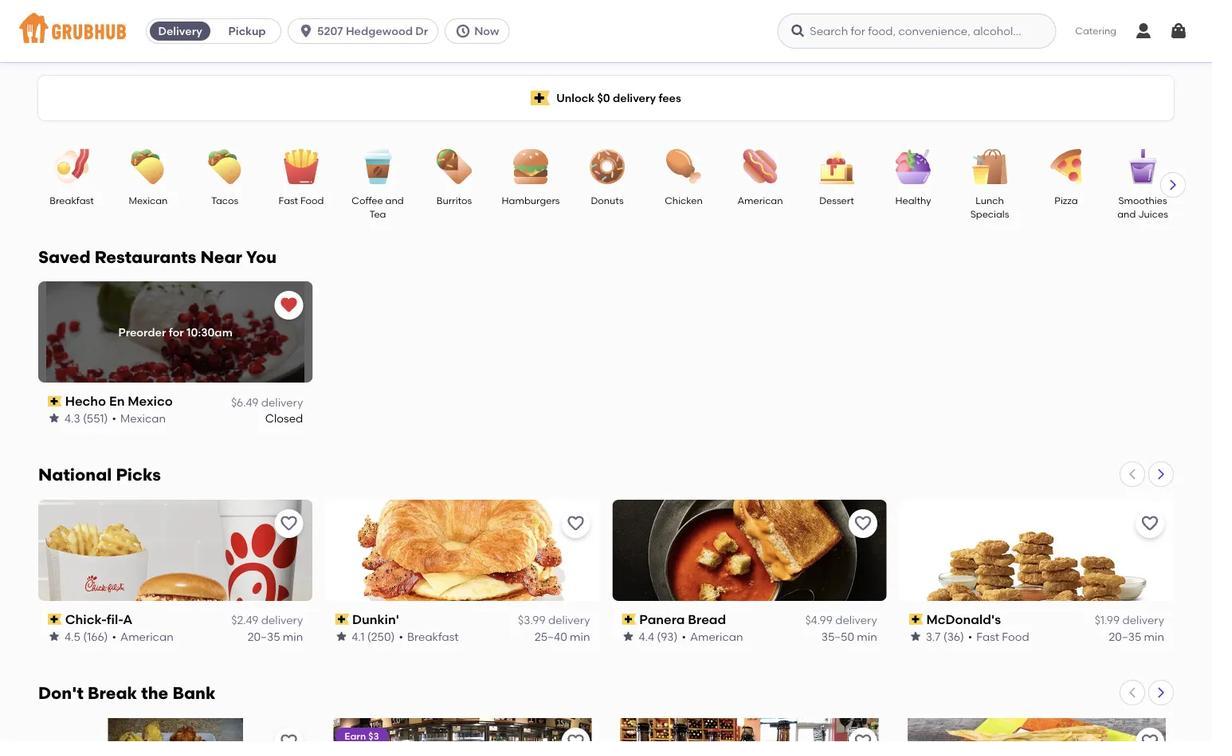 Task type: describe. For each thing, give the bounding box(es) containing it.
star icon image for dunkin'
[[335, 630, 348, 643]]

hamburgers image
[[503, 149, 559, 184]]

• for dunkin'
[[399, 630, 403, 643]]

main navigation navigation
[[0, 0, 1213, 62]]

fil-
[[107, 612, 123, 627]]

4.4
[[639, 630, 655, 643]]

national picks
[[38, 465, 161, 485]]

delicious tamales logo image
[[900, 718, 1174, 742]]

coffee and tea
[[352, 195, 404, 220]]

panera bread
[[640, 612, 727, 627]]

0 vertical spatial caret right icon image
[[1167, 179, 1180, 191]]

lunch specials
[[971, 195, 1010, 220]]

caret left icon image for national picks
[[1127, 468, 1139, 481]]

• for chick-fil-a
[[112, 630, 116, 643]]

$1.99 delivery
[[1095, 614, 1165, 627]]

for
[[169, 325, 184, 339]]

pickup
[[229, 24, 266, 38]]

$3.99
[[518, 614, 546, 627]]

saved restaurants near you
[[38, 247, 277, 268]]

delivery for panera bread
[[836, 614, 878, 627]]

save this restaurant image for dunkin'
[[567, 514, 586, 533]]

subscription pass image for chick-fil-a
[[48, 614, 62, 625]]

Search for food, convenience, alcohol... search field
[[778, 14, 1057, 49]]

smoothies and juices
[[1118, 195, 1169, 220]]

4.5
[[65, 630, 80, 643]]

min for dunkin'
[[570, 630, 590, 643]]

min for chick-fil-a
[[283, 630, 303, 643]]

• mexican
[[112, 412, 166, 425]]

35–50 min
[[822, 630, 878, 643]]

bank
[[173, 683, 216, 704]]

4.1 (250)
[[352, 630, 395, 643]]

closed
[[265, 412, 303, 425]]

mexico
[[128, 394, 173, 409]]

svg image inside now button
[[455, 23, 471, 39]]

chicken image
[[656, 149, 712, 184]]

healthy
[[896, 195, 932, 206]]

save this restaurant image for jasmine's restaurant logo
[[279, 733, 298, 742]]

american for panera bread
[[691, 630, 744, 643]]

(551)
[[83, 412, 108, 425]]

tacos
[[211, 195, 238, 206]]

the
[[141, 683, 168, 704]]

(166)
[[83, 630, 108, 643]]

and for coffee and tea
[[386, 195, 404, 206]]

tacos image
[[197, 149, 253, 184]]

delivery right '$0'
[[613, 91, 656, 105]]

chick-
[[65, 612, 107, 627]]

earn $3
[[345, 730, 379, 742]]

$2.49 delivery
[[231, 614, 303, 627]]

fast food
[[279, 195, 324, 206]]

(36)
[[944, 630, 965, 643]]

star icon image for mcdonald's
[[910, 630, 922, 643]]

3.7
[[926, 630, 941, 643]]

save this restaurant image for "mcdonald's logo"
[[1141, 514, 1160, 533]]

10:30am
[[187, 325, 233, 339]]

tea
[[370, 208, 386, 220]]

caret left icon image for don't break the bank
[[1127, 686, 1139, 699]]

$4.99
[[806, 614, 833, 627]]

• for mcdonald's
[[969, 630, 973, 643]]

mexican image
[[120, 149, 176, 184]]

catering button
[[1065, 13, 1128, 49]]

caret right icon image for national picks
[[1155, 468, 1168, 481]]

25–40
[[535, 630, 568, 643]]

20–35 for chick-fil-a
[[248, 630, 280, 643]]

burritos
[[437, 195, 472, 206]]

save this restaurant button for jasmine's restaurant logo
[[275, 728, 303, 742]]

0 vertical spatial mexican
[[129, 195, 168, 206]]

don't
[[38, 683, 84, 704]]

20–35 min for chick-fil-a
[[248, 630, 303, 643]]

• american for chick-fil-a
[[112, 630, 174, 643]]

min for panera bread
[[858, 630, 878, 643]]

$4.99 delivery
[[806, 614, 878, 627]]

delivery button
[[147, 18, 214, 44]]

delivery for chick-fil-a
[[261, 614, 303, 627]]

subscription pass image for panera bread
[[622, 614, 636, 625]]

unlock
[[557, 91, 595, 105]]

delivery for dunkin'
[[549, 614, 590, 627]]

dr
[[416, 24, 428, 38]]

$6.49
[[231, 395, 259, 409]]

now button
[[445, 18, 516, 44]]

en
[[109, 394, 125, 409]]

save this restaurant button for rivercity market logo
[[849, 728, 878, 742]]

panera bread logo image
[[613, 500, 887, 601]]

rivercity market logo image
[[621, 718, 879, 742]]

american down american image
[[738, 195, 783, 206]]

smoothies
[[1119, 195, 1168, 206]]

subscription pass image for mcdonald's
[[910, 614, 924, 625]]

smoothies and juices image
[[1116, 149, 1171, 184]]

coffee and tea image
[[350, 149, 406, 184]]

1 horizontal spatial breakfast
[[407, 630, 459, 643]]

delivery
[[158, 24, 202, 38]]

coffee
[[352, 195, 383, 206]]

4.5 (166)
[[65, 630, 108, 643]]

$0
[[598, 91, 611, 105]]

chick-fil-a
[[65, 612, 133, 627]]

breakfast image
[[44, 149, 100, 184]]

4.3
[[65, 412, 80, 425]]

svg image inside 5207 hedgewood dr 'button'
[[298, 23, 314, 39]]

save this restaurant button for chick-fil-a logo
[[275, 509, 303, 538]]

1 vertical spatial fast
[[977, 630, 1000, 643]]

1 vertical spatial food
[[1003, 630, 1030, 643]]

(93)
[[657, 630, 678, 643]]

2 svg image from the left
[[790, 23, 806, 39]]

subscription pass image for dunkin'
[[335, 614, 349, 625]]

saved restaurant button
[[275, 291, 303, 320]]

save this restaurant image for panera bread
[[854, 514, 873, 533]]

mcdonald's
[[927, 612, 1002, 627]]

$3
[[369, 730, 379, 742]]

fees
[[659, 91, 682, 105]]

hamburgers
[[502, 195, 560, 206]]

lunch
[[976, 195, 1005, 206]]

dunkin'
[[352, 612, 400, 627]]

• fast food
[[969, 630, 1030, 643]]

save this restaurant image for the delicious tamales logo
[[1141, 733, 1160, 742]]

5207
[[317, 24, 343, 38]]



Task type: vqa. For each thing, say whether or not it's contained in the screenshot.
Offers in the left top of the page
no



Task type: locate. For each thing, give the bounding box(es) containing it.
burritos image
[[427, 149, 482, 184]]

• breakfast
[[399, 630, 459, 643]]

$1.99
[[1095, 614, 1120, 627]]

american for chick-fil-a
[[120, 630, 174, 643]]

0 horizontal spatial food
[[301, 195, 324, 206]]

min for mcdonald's
[[1145, 630, 1165, 643]]

dunkin' logo image
[[326, 500, 600, 601]]

star icon image for hecho en mexico
[[48, 412, 61, 425]]

and up tea
[[386, 195, 404, 206]]

panera
[[640, 612, 685, 627]]

star icon image
[[48, 412, 61, 425], [48, 630, 61, 643], [335, 630, 348, 643], [622, 630, 635, 643], [910, 630, 922, 643]]

1 vertical spatial subscription pass image
[[48, 614, 62, 625]]

mexican
[[129, 195, 168, 206], [120, 412, 166, 425]]

star icon image for panera bread
[[622, 630, 635, 643]]

caret right icon image
[[1167, 179, 1180, 191], [1155, 468, 1168, 481], [1155, 686, 1168, 699]]

4.4 (93)
[[639, 630, 678, 643]]

2 min from the left
[[570, 630, 590, 643]]

1 horizontal spatial 20–35 min
[[1110, 630, 1165, 643]]

1 20–35 from the left
[[248, 630, 280, 643]]

mexican down mexico
[[120, 412, 166, 425]]

0 vertical spatial breakfast
[[50, 195, 94, 206]]

a
[[123, 612, 133, 627]]

mexican down mexican image
[[129, 195, 168, 206]]

and for smoothies and juices
[[1118, 208, 1137, 220]]

bread
[[688, 612, 727, 627]]

near
[[201, 247, 242, 268]]

save this restaurant button
[[275, 509, 303, 538], [562, 509, 590, 538], [849, 509, 878, 538], [1136, 509, 1165, 538], [275, 728, 303, 742], [562, 728, 590, 742], [849, 728, 878, 742], [1136, 728, 1165, 742]]

caret left icon image
[[1127, 468, 1139, 481], [1127, 686, 1139, 699]]

fast food image
[[274, 149, 329, 184]]

american
[[738, 195, 783, 206], [120, 630, 174, 643], [691, 630, 744, 643]]

min down $1.99 delivery on the bottom right
[[1145, 630, 1165, 643]]

svg image
[[1135, 22, 1154, 41], [1170, 22, 1189, 41], [455, 23, 471, 39]]

star icon image left 4.3
[[48, 412, 61, 425]]

saved
[[38, 247, 91, 268]]

• american
[[112, 630, 174, 643], [682, 630, 744, 643]]

0 horizontal spatial fast
[[279, 195, 298, 206]]

jasmine's restaurant logo image
[[108, 718, 243, 742]]

1 horizontal spatial fast
[[977, 630, 1000, 643]]

hecho en mexico
[[65, 394, 173, 409]]

4.1
[[352, 630, 365, 643]]

min right "25–40"
[[570, 630, 590, 643]]

$6.49 delivery
[[231, 395, 303, 409]]

2 20–35 min from the left
[[1110, 630, 1165, 643]]

min down $2.49 delivery
[[283, 630, 303, 643]]

american down bread
[[691, 630, 744, 643]]

star icon image left 4.5
[[48, 630, 61, 643]]

subscription pass image left hecho at the bottom left of page
[[48, 396, 62, 407]]

• down en
[[112, 412, 116, 425]]

juices
[[1139, 208, 1169, 220]]

lunch specials image
[[962, 149, 1018, 184]]

•
[[112, 412, 116, 425], [112, 630, 116, 643], [399, 630, 403, 643], [682, 630, 687, 643], [969, 630, 973, 643]]

2 subscription pass image from the top
[[48, 614, 62, 625]]

20–35 min down $1.99 delivery on the bottom right
[[1110, 630, 1165, 643]]

preorder
[[118, 325, 166, 339]]

delivery up closed
[[261, 395, 303, 409]]

subscription pass image left mcdonald's
[[910, 614, 924, 625]]

now
[[475, 24, 500, 38]]

subscription pass image for hecho en mexico
[[48, 396, 62, 407]]

earn
[[345, 730, 366, 742]]

2 vertical spatial caret right icon image
[[1155, 686, 1168, 699]]

1 vertical spatial caret left icon image
[[1127, 686, 1139, 699]]

20–35 down $2.49 delivery
[[248, 630, 280, 643]]

1 svg image from the left
[[298, 23, 314, 39]]

preorder for 10:30am
[[118, 325, 233, 339]]

break
[[88, 683, 137, 704]]

0 horizontal spatial subscription pass image
[[335, 614, 349, 625]]

specials
[[971, 208, 1010, 220]]

healthy image
[[886, 149, 942, 184]]

• right "(36)"
[[969, 630, 973, 643]]

1 horizontal spatial save this restaurant image
[[854, 514, 873, 533]]

2 horizontal spatial svg image
[[1170, 22, 1189, 41]]

delivery right $1.99
[[1123, 614, 1165, 627]]

4.3 (551)
[[65, 412, 108, 425]]

20–35
[[248, 630, 280, 643], [1110, 630, 1142, 643]]

catering
[[1076, 25, 1117, 37]]

fast down fast food image
[[279, 195, 298, 206]]

pickup button
[[214, 18, 281, 44]]

min right "35–50"
[[858, 630, 878, 643]]

you
[[246, 247, 277, 268]]

food right "(36)"
[[1003, 630, 1030, 643]]

5207 hedgewood dr button
[[288, 18, 445, 44]]

0 vertical spatial caret left icon image
[[1127, 468, 1139, 481]]

food down fast food image
[[301, 195, 324, 206]]

0 horizontal spatial svg image
[[455, 23, 471, 39]]

20–35 min down $2.49 delivery
[[248, 630, 303, 643]]

pizza image
[[1039, 149, 1095, 184]]

save this restaurant button for the delicious tamales logo
[[1136, 728, 1165, 742]]

0 horizontal spatial and
[[386, 195, 404, 206]]

3.7 (36)
[[926, 630, 965, 643]]

star icon image left 4.1 at the bottom of page
[[335, 630, 348, 643]]

subscription pass image left chick-
[[48, 614, 62, 625]]

1 horizontal spatial subscription pass image
[[622, 614, 636, 625]]

2 subscription pass image from the left
[[622, 614, 636, 625]]

1 subscription pass image from the left
[[335, 614, 349, 625]]

delivery up 35–50 min
[[836, 614, 878, 627]]

don't break the bank
[[38, 683, 216, 704]]

national
[[38, 465, 112, 485]]

1 vertical spatial caret right icon image
[[1155, 468, 1168, 481]]

1 subscription pass image from the top
[[48, 396, 62, 407]]

2 • american from the left
[[682, 630, 744, 643]]

breakfast
[[50, 195, 94, 206], [407, 630, 459, 643]]

delivery right $2.49
[[261, 614, 303, 627]]

1 horizontal spatial svg image
[[1135, 22, 1154, 41]]

delivery
[[613, 91, 656, 105], [261, 395, 303, 409], [261, 614, 303, 627], [549, 614, 590, 627], [836, 614, 878, 627], [1123, 614, 1165, 627]]

1 20–35 min from the left
[[248, 630, 303, 643]]

picks
[[116, 465, 161, 485]]

0 horizontal spatial 20–35
[[248, 630, 280, 643]]

and inside smoothies and juices
[[1118, 208, 1137, 220]]

1 • american from the left
[[112, 630, 174, 643]]

2 save this restaurant image from the left
[[854, 514, 873, 533]]

unlock $0 delivery fees
[[557, 91, 682, 105]]

20–35 down $1.99 delivery on the bottom right
[[1110, 630, 1142, 643]]

saved restaurant image
[[279, 296, 298, 315]]

• right (93) at the bottom right of the page
[[682, 630, 687, 643]]

0 horizontal spatial svg image
[[298, 23, 314, 39]]

0 horizontal spatial • american
[[112, 630, 174, 643]]

0 vertical spatial food
[[301, 195, 324, 206]]

hecho
[[65, 394, 106, 409]]

• for hecho en mexico
[[112, 412, 116, 425]]

star icon image left 4.4
[[622, 630, 635, 643]]

$3.99 delivery
[[518, 614, 590, 627]]

0 vertical spatial and
[[386, 195, 404, 206]]

1 save this restaurant image from the left
[[567, 514, 586, 533]]

delivery up the 25–40 min
[[549, 614, 590, 627]]

american down a
[[120, 630, 174, 643]]

and inside coffee and tea
[[386, 195, 404, 206]]

• american for panera bread
[[682, 630, 744, 643]]

save this restaurant image for chick-fil-a logo
[[279, 514, 298, 533]]

0 horizontal spatial save this restaurant image
[[567, 514, 586, 533]]

hedgewood
[[346, 24, 413, 38]]

• american down a
[[112, 630, 174, 643]]

0 vertical spatial subscription pass image
[[48, 396, 62, 407]]

american image
[[733, 149, 789, 184]]

chick-fil-a logo image
[[38, 500, 313, 601]]

breakfast down breakfast image
[[50, 195, 94, 206]]

20–35 min for mcdonald's
[[1110, 630, 1165, 643]]

star icon image for chick-fil-a
[[48, 630, 61, 643]]

1 horizontal spatial svg image
[[790, 23, 806, 39]]

pizza
[[1055, 195, 1079, 206]]

subscription pass image left panera
[[622, 614, 636, 625]]

3 min from the left
[[858, 630, 878, 643]]

save this restaurant button for "mcdonald's logo"
[[1136, 509, 1165, 538]]

1 min from the left
[[283, 630, 303, 643]]

fast down mcdonald's
[[977, 630, 1000, 643]]

breakfast right (250)
[[407, 630, 459, 643]]

subscription pass image left dunkin'
[[335, 614, 349, 625]]

dessert
[[820, 195, 855, 206]]

1 horizontal spatial and
[[1118, 208, 1137, 220]]

save this restaurant button for dunkin' logo
[[562, 509, 590, 538]]

min
[[283, 630, 303, 643], [570, 630, 590, 643], [858, 630, 878, 643], [1145, 630, 1165, 643]]

and
[[386, 195, 404, 206], [1118, 208, 1137, 220]]

e-z food stop logo image
[[334, 718, 592, 742]]

2 20–35 from the left
[[1110, 630, 1142, 643]]

save this restaurant image for rivercity market logo
[[854, 733, 873, 742]]

subscription pass image
[[48, 396, 62, 407], [48, 614, 62, 625]]

donuts image
[[580, 149, 636, 184]]

• for panera bread
[[682, 630, 687, 643]]

2 horizontal spatial subscription pass image
[[910, 614, 924, 625]]

• american down bread
[[682, 630, 744, 643]]

save this restaurant button for panera bread logo on the right bottom
[[849, 509, 878, 538]]

0 horizontal spatial breakfast
[[50, 195, 94, 206]]

1 caret left icon image from the top
[[1127, 468, 1139, 481]]

chicken
[[665, 195, 703, 206]]

20–35 for mcdonald's
[[1110, 630, 1142, 643]]

star icon image left 3.7
[[910, 630, 922, 643]]

save this restaurant image
[[279, 514, 298, 533], [1141, 514, 1160, 533], [279, 733, 298, 742], [567, 733, 586, 742], [854, 733, 873, 742], [1141, 733, 1160, 742]]

0 vertical spatial fast
[[279, 195, 298, 206]]

food
[[301, 195, 324, 206], [1003, 630, 1030, 643]]

20–35 min
[[248, 630, 303, 643], [1110, 630, 1165, 643]]

donuts
[[591, 195, 624, 206]]

4 min from the left
[[1145, 630, 1165, 643]]

1 vertical spatial mexican
[[120, 412, 166, 425]]

caret right icon image for don't break the bank
[[1155, 686, 1168, 699]]

35–50
[[822, 630, 855, 643]]

save this restaurant image
[[567, 514, 586, 533], [854, 514, 873, 533]]

delivery for hecho en mexico
[[261, 395, 303, 409]]

1 vertical spatial and
[[1118, 208, 1137, 220]]

delivery for mcdonald's
[[1123, 614, 1165, 627]]

subscription pass image
[[335, 614, 349, 625], [622, 614, 636, 625], [910, 614, 924, 625]]

• down fil-
[[112, 630, 116, 643]]

1 horizontal spatial • american
[[682, 630, 744, 643]]

1 horizontal spatial food
[[1003, 630, 1030, 643]]

restaurants
[[95, 247, 196, 268]]

• right (250)
[[399, 630, 403, 643]]

mcdonald's logo image
[[900, 500, 1174, 601]]

(250)
[[367, 630, 395, 643]]

2 caret left icon image from the top
[[1127, 686, 1139, 699]]

25–40 min
[[535, 630, 590, 643]]

3 subscription pass image from the left
[[910, 614, 924, 625]]

0 horizontal spatial 20–35 min
[[248, 630, 303, 643]]

5207 hedgewood dr
[[317, 24, 428, 38]]

1 vertical spatial breakfast
[[407, 630, 459, 643]]

svg image
[[298, 23, 314, 39], [790, 23, 806, 39]]

and down smoothies
[[1118, 208, 1137, 220]]

1 horizontal spatial 20–35
[[1110, 630, 1142, 643]]

$2.49
[[231, 614, 259, 627]]

grubhub plus flag logo image
[[531, 91, 550, 106]]

dessert image
[[809, 149, 865, 184]]



